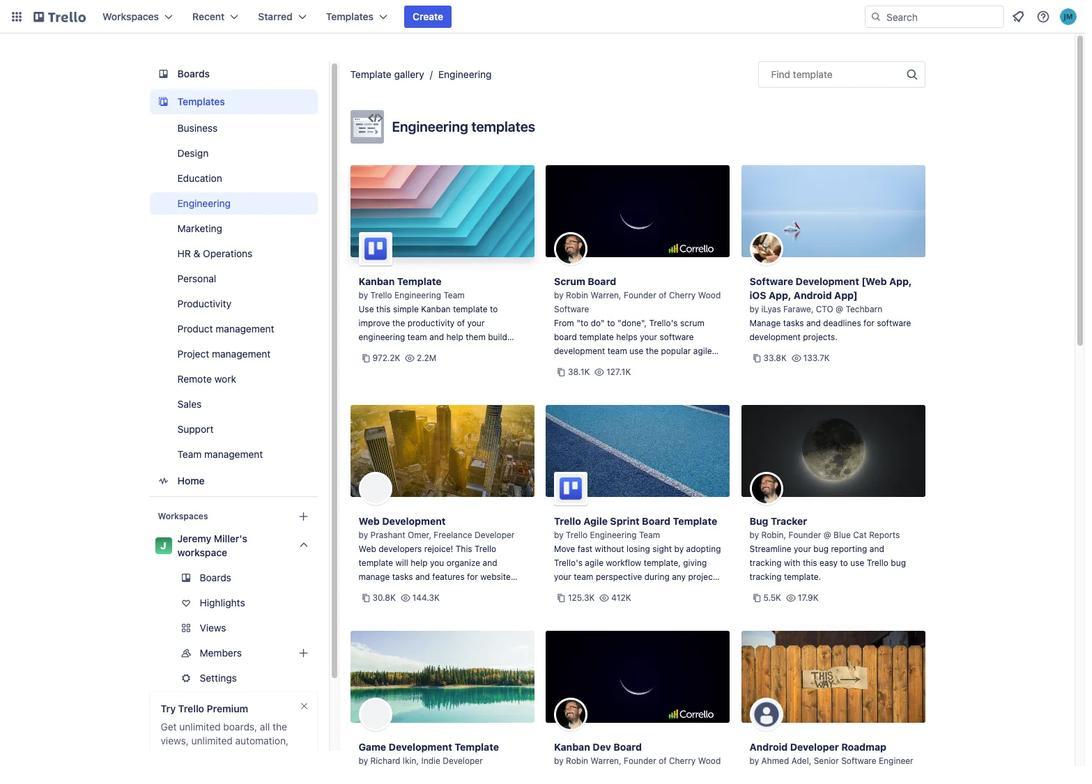 Task type: vqa. For each thing, say whether or not it's contained in the screenshot.
top App,
yes



Task type: locate. For each thing, give the bounding box(es) containing it.
work right finish
[[632, 360, 651, 370]]

workspaces up jeremy
[[158, 511, 208, 521]]

0 horizontal spatial for
[[467, 572, 478, 582]]

@ up deadlines
[[836, 304, 844, 314]]

1 vertical spatial @
[[824, 530, 832, 540]]

0 vertical spatial templates
[[326, 10, 374, 22]]

1 horizontal spatial team
[[444, 290, 465, 300]]

and down views,
[[161, 749, 177, 761]]

bug tracker by robin, founder @ blue cat reports streamline your bug reporting and tracking with this easy to use trello bug tracking template.
[[750, 515, 906, 582]]

software inside software development [web app, ios app, android app] by ilyas farawe, cto @ techbarn manage tasks and deadlines for software development projects.
[[877, 318, 911, 328]]

template up 'them'
[[453, 304, 488, 314]]

faster. down productivity
[[425, 346, 450, 356]]

template down do"
[[579, 332, 614, 342]]

help inside kanban template by trello engineering team use this simple kanban template to improve the productivity of your engineering team and help them build better products, faster.
[[447, 332, 463, 342]]

0 notifications image
[[1010, 8, 1027, 25]]

1 horizontal spatial use
[[851, 558, 865, 568]]

0 horizontal spatial team
[[177, 448, 202, 460]]

the right all
[[273, 721, 287, 733]]

business
[[177, 122, 218, 134]]

kanban up use
[[359, 275, 395, 287]]

trello engineering team image up use
[[359, 232, 392, 266]]

management down productivity link
[[216, 323, 274, 335]]

founder down tracker
[[789, 530, 821, 540]]

0 horizontal spatial help
[[411, 558, 428, 568]]

the
[[392, 318, 405, 328], [646, 346, 659, 356], [273, 721, 287, 733]]

engineering up simple
[[395, 290, 441, 300]]

2 horizontal spatial team
[[639, 530, 660, 540]]

software up ios on the right top
[[750, 275, 794, 287]]

team up products,
[[408, 332, 427, 342]]

trello right try
[[178, 703, 204, 715]]

1 vertical spatial boards link
[[150, 567, 318, 589]]

1 vertical spatial team
[[177, 448, 202, 460]]

management down product management link
[[212, 348, 271, 360]]

team up finish
[[608, 346, 627, 356]]

engineering link up marketing link at the left top of page
[[150, 192, 318, 215]]

board up warren,
[[588, 275, 616, 287]]

0 vertical spatial bug
[[814, 544, 829, 554]]

1 vertical spatial software
[[660, 332, 694, 342]]

engineering up without
[[590, 530, 637, 540]]

1 horizontal spatial help
[[447, 332, 463, 342]]

1 horizontal spatial work
[[632, 360, 651, 370]]

team up productivity
[[444, 290, 465, 300]]

trello's left scrum
[[649, 318, 678, 328]]

1 vertical spatial for
[[467, 572, 478, 582]]

team up 125.3k
[[574, 572, 594, 582]]

web up prashant
[[359, 515, 380, 527]]

boards right board icon
[[177, 68, 210, 79]]

j
[[161, 540, 166, 551]]

tracking up '5.5k'
[[750, 572, 782, 582]]

0 vertical spatial team
[[408, 332, 427, 342]]

0 vertical spatial help
[[447, 332, 463, 342]]

engineering down gallery
[[392, 119, 468, 135]]

tracking down the streamline
[[750, 558, 782, 568]]

for
[[864, 318, 875, 328], [467, 572, 478, 582]]

1 vertical spatial use
[[851, 558, 865, 568]]

0 vertical spatial development
[[796, 275, 860, 287]]

forward image
[[315, 620, 331, 637], [315, 645, 331, 662], [315, 670, 331, 687]]

help inside web development by prashant omer, freelance developer web developers rejoice! this trello template will help you organize and manage tasks and features for website development and other projects.
[[411, 558, 428, 568]]

use
[[630, 346, 644, 356], [851, 558, 865, 568]]

workflow
[[606, 558, 642, 568]]

1 horizontal spatial developer
[[790, 741, 839, 753]]

your inside trello agile sprint board template by trello engineering team move fast without losing sight by adopting trello's agile workflow template, giving your team perspective during any project management situation.
[[554, 572, 572, 582]]

17.9k
[[798, 593, 819, 603]]

forward image inside views link
[[315, 620, 331, 637]]

2 horizontal spatial the
[[646, 346, 659, 356]]

by down ios on the right top
[[750, 304, 759, 314]]

bug down reports
[[891, 558, 906, 568]]

help right will
[[411, 558, 428, 568]]

use down reporting
[[851, 558, 865, 568]]

settings
[[200, 672, 237, 684]]

1 vertical spatial boards
[[200, 572, 231, 584]]

0 horizontal spatial app,
[[769, 289, 792, 301]]

by right "sight"
[[674, 544, 684, 554]]

this inside kanban template by trello engineering team use this simple kanban template to improve the productivity of your engineering team and help them build better products, faster.
[[376, 304, 391, 314]]

kanban left dev at the right bottom of page
[[554, 741, 590, 753]]

0 vertical spatial the
[[392, 318, 405, 328]]

ilyas farawe, cto @ techbarn image
[[750, 232, 783, 266]]

management inside trello agile sprint board template by trello engineering team move fast without losing sight by adopting trello's agile workflow template, giving your team perspective during any project management situation.
[[554, 586, 605, 596]]

team up the losing
[[639, 530, 660, 540]]

team inside kanban template by trello engineering team use this simple kanban template to improve the productivity of your engineering team and help them build better products, faster.
[[444, 290, 465, 300]]

projects.
[[803, 332, 838, 342], [452, 586, 487, 596]]

agile inside scrum board by robin warren, founder of cherry wood software from "to do" to "done", trello's scrum board template helps your software development team use the popular agile framework to finish work faster.
[[694, 346, 712, 356]]

gallery
[[394, 68, 424, 80]]

0 horizontal spatial kanban
[[359, 275, 395, 287]]

2 forward image from the top
[[315, 645, 331, 662]]

tasks down farawe,
[[783, 318, 804, 328]]

1 vertical spatial work
[[215, 373, 236, 385]]

by down bug
[[750, 530, 759, 540]]

tasks
[[783, 318, 804, 328], [392, 572, 413, 582]]

boards for views
[[200, 572, 231, 584]]

automation,
[[235, 735, 289, 747]]

forward image for settings
[[315, 670, 331, 687]]

education
[[177, 172, 222, 184]]

0 horizontal spatial projects.
[[452, 586, 487, 596]]

cat
[[853, 530, 867, 540]]

and down you
[[415, 572, 430, 582]]

jeremy miller's workspace
[[177, 533, 248, 558]]

2 horizontal spatial development
[[750, 332, 801, 342]]

work inside scrum board by robin warren, founder of cherry wood software from "to do" to "done", trello's scrum board template helps your software development team use the popular agile framework to finish work faster.
[[632, 360, 651, 370]]

personal
[[177, 273, 216, 284]]

2 web from the top
[[359, 544, 376, 554]]

0 vertical spatial trello's
[[649, 318, 678, 328]]

0 horizontal spatial of
[[457, 318, 465, 328]]

0 horizontal spatial faster.
[[425, 346, 450, 356]]

0 horizontal spatial developer
[[475, 530, 515, 540]]

remote
[[177, 373, 212, 385]]

projects. inside web development by prashant omer, freelance developer web developers rejoice! this trello template will help you organize and manage tasks and features for website development and other projects.
[[452, 586, 487, 596]]

1 horizontal spatial this
[[803, 558, 818, 568]]

0 vertical spatial agile
[[694, 346, 712, 356]]

trello's inside scrum board by robin warren, founder of cherry wood software from "to do" to "done", trello's scrum board template helps your software development team use the popular agile framework to finish work faster.
[[649, 318, 678, 328]]

0 vertical spatial of
[[659, 290, 667, 300]]

app, right [web
[[890, 275, 912, 287]]

products,
[[385, 346, 423, 356]]

1 vertical spatial development
[[382, 515, 446, 527]]

0 horizontal spatial the
[[273, 721, 287, 733]]

this up template.
[[803, 558, 818, 568]]

by inside scrum board by robin warren, founder of cherry wood software from "to do" to "done", trello's scrum board template helps your software development team use the popular agile framework to finish work faster.
[[554, 290, 564, 300]]

by up use
[[359, 290, 368, 300]]

0 vertical spatial founder
[[624, 290, 657, 300]]

forward image for views
[[315, 620, 331, 637]]

trello engineering team image up agile
[[554, 472, 588, 505]]

all
[[260, 721, 270, 733]]

1 vertical spatial board
[[642, 515, 671, 527]]

3 forward image from the top
[[315, 670, 331, 687]]

create a workspace image
[[295, 508, 312, 525]]

by down scrum
[[554, 290, 564, 300]]

website
[[480, 572, 511, 582]]

kanban
[[359, 275, 395, 287], [421, 304, 451, 314], [554, 741, 590, 753]]

development inside web development by prashant omer, freelance developer web developers rejoice! this trello template will help you organize and manage tasks and features for website development and other projects.
[[382, 515, 446, 527]]

developer right the freelance
[[475, 530, 515, 540]]

template right the find
[[793, 68, 833, 80]]

primary element
[[0, 0, 1085, 33]]

0 horizontal spatial this
[[376, 304, 391, 314]]

0 vertical spatial web
[[359, 515, 380, 527]]

1 vertical spatial team
[[608, 346, 627, 356]]

and inside software development [web app, ios app, android app] by ilyas farawe, cto @ techbarn manage tasks and deadlines for software development projects.
[[807, 318, 821, 328]]

your up 'them'
[[467, 318, 485, 328]]

projects. inside software development [web app, ios app, android app] by ilyas farawe, cto @ techbarn manage tasks and deadlines for software development projects.
[[803, 332, 838, 342]]

trello right this
[[475, 544, 496, 554]]

trello inside try trello premium get unlimited boards, all the views, unlimited automation, and more.
[[178, 703, 204, 715]]

0 vertical spatial use
[[630, 346, 644, 356]]

projects. down features
[[452, 586, 487, 596]]

development down the manage at bottom left
[[359, 586, 410, 596]]

0 vertical spatial projects.
[[803, 332, 838, 342]]

engineering link up engineering templates
[[438, 68, 492, 80]]

0 horizontal spatial development
[[359, 586, 410, 596]]

1 boards link from the top
[[150, 61, 318, 86]]

1 vertical spatial faster.
[[654, 360, 679, 370]]

1 horizontal spatial team
[[574, 572, 594, 582]]

1 horizontal spatial kanban
[[421, 304, 451, 314]]

1 forward image from the top
[[315, 620, 331, 637]]

kanban for kanban template by trello engineering team use this simple kanban template to improve the productivity of your engineering team and help them build better products, faster.
[[359, 275, 395, 287]]

1 vertical spatial software
[[554, 304, 589, 314]]

faster. down popular
[[654, 360, 679, 370]]

1 vertical spatial engineering link
[[150, 192, 318, 215]]

1 vertical spatial of
[[457, 318, 465, 328]]

your down "done", at the top right of page
[[640, 332, 658, 342]]

founder up "done", at the top right of page
[[624, 290, 657, 300]]

software inside scrum board by robin warren, founder of cherry wood software from "to do" to "done", trello's scrum board template helps your software development team use the popular agile framework to finish work faster.
[[554, 304, 589, 314]]

software up popular
[[660, 332, 694, 342]]

software
[[750, 275, 794, 287], [554, 304, 589, 314]]

1 horizontal spatial agile
[[694, 346, 712, 356]]

team
[[444, 290, 465, 300], [177, 448, 202, 460], [639, 530, 660, 540]]

starred
[[258, 10, 293, 22]]

wood
[[698, 290, 721, 300]]

team management link
[[150, 443, 318, 466]]

0 horizontal spatial agile
[[585, 558, 604, 568]]

android developer roadmap link
[[741, 631, 925, 766]]

0 vertical spatial faster.
[[425, 346, 450, 356]]

use inside bug tracker by robin, founder @ blue cat reports streamline your bug reporting and tracking with this easy to use trello bug tracking template.
[[851, 558, 865, 568]]

software
[[877, 318, 911, 328], [660, 332, 694, 342]]

2 horizontal spatial kanban
[[554, 741, 590, 753]]

boards link
[[150, 61, 318, 86], [150, 567, 318, 589]]

trello
[[371, 290, 392, 300], [554, 515, 581, 527], [566, 530, 588, 540], [475, 544, 496, 554], [867, 558, 889, 568], [178, 703, 204, 715]]

1 vertical spatial the
[[646, 346, 659, 356]]

fast
[[578, 544, 593, 554]]

game development template
[[359, 741, 499, 753]]

0 vertical spatial engineering link
[[438, 68, 492, 80]]

project management link
[[150, 343, 318, 365]]

workspaces button
[[94, 6, 181, 28]]

boards link for views
[[150, 567, 318, 589]]

board right dev at the right bottom of page
[[614, 741, 642, 753]]

of right productivity
[[457, 318, 465, 328]]

2 vertical spatial development
[[359, 586, 410, 596]]

0 horizontal spatial software
[[554, 304, 589, 314]]

trello up use
[[371, 290, 392, 300]]

1 horizontal spatial android
[[794, 289, 832, 301]]

and down productivity
[[430, 332, 444, 342]]

boards link for home
[[150, 61, 318, 86]]

software down robin in the right of the page
[[554, 304, 589, 314]]

scrum
[[680, 318, 705, 328]]

to
[[490, 304, 498, 314], [607, 318, 615, 328], [598, 360, 606, 370], [840, 558, 848, 568]]

agile right popular
[[694, 346, 712, 356]]

and inside bug tracker by robin, founder @ blue cat reports streamline your bug reporting and tracking with this easy to use trello bug tracking template.
[[870, 544, 885, 554]]

agile down fast
[[585, 558, 604, 568]]

1 vertical spatial templates
[[177, 96, 225, 107]]

android
[[794, 289, 832, 301], [750, 741, 788, 753]]

founder
[[624, 290, 657, 300], [789, 530, 821, 540]]

0 horizontal spatial templates
[[177, 96, 225, 107]]

team inside scrum board by robin warren, founder of cherry wood software from "to do" to "done", trello's scrum board template helps your software development team use the popular agile framework to finish work faster.
[[608, 346, 627, 356]]

1 vertical spatial tracking
[[750, 572, 782, 582]]

to up build
[[490, 304, 498, 314]]

use down helps at the right top
[[630, 346, 644, 356]]

and down cto at the right top of page
[[807, 318, 821, 328]]

tracking
[[750, 558, 782, 568], [750, 572, 782, 582]]

developer inside web development by prashant omer, freelance developer web developers rejoice! this trello template will help you organize and manage tasks and features for website development and other projects.
[[475, 530, 515, 540]]

of
[[659, 290, 667, 300], [457, 318, 465, 328]]

for down organize
[[467, 572, 478, 582]]

2 vertical spatial forward image
[[315, 670, 331, 687]]

finish
[[609, 360, 630, 370]]

engineering inside kanban template by trello engineering team use this simple kanban template to improve the productivity of your engineering team and help them build better products, faster.
[[395, 290, 441, 300]]

412k
[[612, 593, 631, 603]]

marketing
[[177, 222, 222, 234]]

scrum
[[554, 275, 586, 287]]

tasks down will
[[392, 572, 413, 582]]

templates up business
[[177, 96, 225, 107]]

1 vertical spatial web
[[359, 544, 376, 554]]

0 horizontal spatial founder
[[624, 290, 657, 300]]

by inside web development by prashant omer, freelance developer web developers rejoice! this trello template will help you organize and manage tasks and features for website development and other projects.
[[359, 530, 368, 540]]

management
[[216, 323, 274, 335], [212, 348, 271, 360], [204, 448, 263, 460], [554, 586, 605, 596]]

0 vertical spatial workspaces
[[102, 10, 159, 22]]

2.2m
[[417, 353, 437, 363]]

unlimited
[[179, 721, 221, 733], [191, 735, 233, 747]]

boards for home
[[177, 68, 210, 79]]

@ left the blue
[[824, 530, 832, 540]]

the inside kanban template by trello engineering team use this simple kanban template to improve the productivity of your engineering team and help them build better products, faster.
[[392, 318, 405, 328]]

0 vertical spatial trello engineering team image
[[359, 232, 392, 266]]

web
[[359, 515, 380, 527], [359, 544, 376, 554]]

for down techbarn
[[864, 318, 875, 328]]

forward image inside settings link
[[315, 670, 331, 687]]

game
[[359, 741, 386, 753]]

1 horizontal spatial trello's
[[649, 318, 678, 328]]

1 vertical spatial app,
[[769, 289, 792, 301]]

home
[[177, 475, 205, 487]]

web down prashant
[[359, 544, 376, 554]]

2 vertical spatial team
[[639, 530, 660, 540]]

your up with
[[794, 544, 811, 554]]

tasks inside web development by prashant omer, freelance developer web developers rejoice! this trello template will help you organize and manage tasks and features for website development and other projects.
[[392, 572, 413, 582]]

development up 'app]'
[[796, 275, 860, 287]]

1 vertical spatial development
[[554, 346, 605, 356]]

"done",
[[618, 318, 647, 328]]

1 vertical spatial workspaces
[[158, 511, 208, 521]]

development inside scrum board by robin warren, founder of cherry wood software from "to do" to "done", trello's scrum board template helps your software development team use the popular agile framework to finish work faster.
[[554, 346, 605, 356]]

1 horizontal spatial @
[[836, 304, 844, 314]]

and inside try trello premium get unlimited boards, all the views, unlimited automation, and more.
[[161, 749, 177, 761]]

your down move on the right
[[554, 572, 572, 582]]

android down ahmed adel, senior software engineer @ zendesk icon
[[750, 741, 788, 753]]

developer left roadmap
[[790, 741, 839, 753]]

team inside trello agile sprint board template by trello engineering team move fast without losing sight by adopting trello's agile workflow template, giving your team perspective during any project management situation.
[[574, 572, 594, 582]]

template inside kanban template by trello engineering team use this simple kanban template to improve the productivity of your engineering team and help them build better products, faster.
[[397, 275, 442, 287]]

0 vertical spatial board
[[588, 275, 616, 287]]

2 boards link from the top
[[150, 567, 318, 589]]

0 horizontal spatial @
[[824, 530, 832, 540]]

software down techbarn
[[877, 318, 911, 328]]

hr
[[177, 247, 191, 259]]

0 vertical spatial software
[[750, 275, 794, 287]]

engineering
[[359, 332, 405, 342]]

to right do"
[[607, 318, 615, 328]]

trello down reports
[[867, 558, 889, 568]]

richard ikin, indie developer image
[[359, 698, 392, 731]]

trello engineering team image
[[359, 232, 392, 266], [554, 472, 588, 505]]

remote work
[[177, 373, 236, 385]]

tasks inside software development [web app, ios app, android app] by ilyas farawe, cto @ techbarn manage tasks and deadlines for software development projects.
[[783, 318, 804, 328]]

1 vertical spatial projects.
[[452, 586, 487, 596]]

template board image
[[155, 93, 172, 110]]

education link
[[150, 167, 318, 190]]

1 vertical spatial agile
[[585, 558, 604, 568]]

1 horizontal spatial for
[[864, 318, 875, 328]]

app, up ilyas
[[769, 289, 792, 301]]

template inside scrum board by robin warren, founder of cherry wood software from "to do" to "done", trello's scrum board template helps your software development team use the popular agile framework to finish work faster.
[[579, 332, 614, 342]]

of left cherry
[[659, 290, 667, 300]]

127.1k
[[607, 367, 631, 377]]

development for app,
[[796, 275, 860, 287]]

board inside trello agile sprint board template by trello engineering team move fast without losing sight by adopting trello's agile workflow template, giving your team perspective during any project management situation.
[[642, 515, 671, 527]]

team inside kanban template by trello engineering team use this simple kanban template to improve the productivity of your engineering team and help them build better products, faster.
[[408, 332, 427, 342]]

trello inside bug tracker by robin, founder @ blue cat reports streamline your bug reporting and tracking with this easy to use trello bug tracking template.
[[867, 558, 889, 568]]

team down support
[[177, 448, 202, 460]]

0 vertical spatial software
[[877, 318, 911, 328]]

to down reporting
[[840, 558, 848, 568]]

1 horizontal spatial software
[[750, 275, 794, 287]]

templates
[[472, 119, 536, 135]]

manage
[[359, 572, 390, 582]]

133.7k
[[804, 353, 830, 363]]

help
[[447, 332, 463, 342], [411, 558, 428, 568]]

ahmed adel, senior software engineer @ zendesk image
[[750, 698, 783, 731]]

boards link up highlights link
[[150, 567, 318, 589]]

remote work link
[[150, 368, 318, 390]]

get
[[161, 721, 177, 733]]

product management link
[[150, 318, 318, 340]]

1 vertical spatial trello engineering team image
[[554, 472, 588, 505]]

by inside bug tracker by robin, founder @ blue cat reports streamline your bug reporting and tracking with this easy to use trello bug tracking template.
[[750, 530, 759, 540]]

0 vertical spatial android
[[794, 289, 832, 301]]

template up the manage at bottom left
[[359, 558, 393, 568]]

development inside software development [web app, ios app, android app] by ilyas farawe, cto @ techbarn manage tasks and deadlines for software development projects.
[[796, 275, 860, 287]]

trello's inside trello agile sprint board template by trello engineering team move fast without losing sight by adopting trello's agile workflow template, giving your team perspective during any project management situation.
[[554, 558, 583, 568]]

management down support link
[[204, 448, 263, 460]]

1 vertical spatial this
[[803, 558, 818, 568]]

0 horizontal spatial use
[[630, 346, 644, 356]]

marketing link
[[150, 218, 318, 240]]

the down simple
[[392, 318, 405, 328]]

faster. inside kanban template by trello engineering team use this simple kanban template to improve the productivity of your engineering team and help them build better products, faster.
[[425, 346, 450, 356]]

0 horizontal spatial software
[[660, 332, 694, 342]]

switch to… image
[[10, 10, 24, 24]]

engineering icon image
[[350, 110, 384, 144]]

trello engineering team image for trello
[[554, 472, 588, 505]]

faster. inside scrum board by robin warren, founder of cherry wood software from "to do" to "done", trello's scrum board template helps your software development team use the popular agile framework to finish work faster.
[[654, 360, 679, 370]]

sales
[[177, 398, 202, 410]]

reporting
[[831, 544, 868, 554]]

projects. up 133.7k
[[803, 332, 838, 342]]

development inside software development [web app, ios app, android app] by ilyas farawe, cto @ techbarn manage tasks and deadlines for software development projects.
[[750, 332, 801, 342]]

board inside scrum board by robin warren, founder of cherry wood software from "to do" to "done", trello's scrum board template helps your software development team use the popular agile framework to finish work faster.
[[588, 275, 616, 287]]

1 horizontal spatial projects.
[[803, 332, 838, 342]]

2 vertical spatial the
[[273, 721, 287, 733]]

design link
[[150, 142, 318, 165]]

development
[[796, 275, 860, 287], [382, 515, 446, 527], [389, 741, 452, 753]]

1 horizontal spatial tasks
[[783, 318, 804, 328]]

work down the project management
[[215, 373, 236, 385]]

blue
[[834, 530, 851, 540]]

1 horizontal spatial app,
[[890, 275, 912, 287]]

1 vertical spatial trello's
[[554, 558, 583, 568]]

scrum board by robin warren, founder of cherry wood software from "to do" to "done", trello's scrum board template helps your software development team use the popular agile framework to finish work faster.
[[554, 275, 721, 370]]

improve
[[359, 318, 390, 328]]

your
[[467, 318, 485, 328], [640, 332, 658, 342], [794, 544, 811, 554], [554, 572, 572, 582]]

0 horizontal spatial tasks
[[392, 572, 413, 582]]

development right game
[[389, 741, 452, 753]]

development up omer,
[[382, 515, 446, 527]]

trello left agile
[[554, 515, 581, 527]]

1 vertical spatial android
[[750, 741, 788, 753]]

web development by prashant omer, freelance developer web developers rejoice! this trello template will help you organize and manage tasks and features for website development and other projects.
[[359, 515, 515, 596]]

development down manage
[[750, 332, 801, 342]]

2 tracking from the top
[[750, 572, 782, 582]]

1 vertical spatial help
[[411, 558, 428, 568]]

bug up easy
[[814, 544, 829, 554]]

and down reports
[[870, 544, 885, 554]]

by up move on the right
[[554, 530, 564, 540]]



Task type: describe. For each thing, give the bounding box(es) containing it.
this inside bug tracker by robin, founder @ blue cat reports streamline your bug reporting and tracking with this easy to use trello bug tracking template.
[[803, 558, 818, 568]]

try trello premium get unlimited boards, all the views, unlimited automation, and more.
[[161, 703, 289, 761]]

personal link
[[150, 268, 318, 290]]

management for project management
[[212, 348, 271, 360]]

1 web from the top
[[359, 515, 380, 527]]

templates link
[[150, 89, 318, 114]]

agile inside trello agile sprint board template by trello engineering team move fast without losing sight by adopting trello's agile workflow template, giving your team perspective during any project management situation.
[[585, 558, 604, 568]]

[web
[[862, 275, 887, 287]]

robin warren, founder of cherry wood software image
[[554, 698, 588, 731]]

software development [web app, ios app, android app] by ilyas farawe, cto @ techbarn manage tasks and deadlines for software development projects.
[[750, 275, 912, 342]]

dev
[[593, 741, 611, 753]]

views
[[200, 622, 226, 634]]

template inside kanban template by trello engineering team use this simple kanban template to improve the productivity of your engineering team and help them build better products, faster.
[[453, 304, 488, 314]]

to inside bug tracker by robin, founder @ blue cat reports streamline your bug reporting and tracking with this easy to use trello bug tracking template.
[[840, 558, 848, 568]]

38.1k
[[568, 367, 590, 377]]

"to
[[577, 318, 589, 328]]

1 vertical spatial bug
[[891, 558, 906, 568]]

project
[[177, 348, 209, 360]]

template inside field
[[793, 68, 833, 80]]

robin warren, founder of cherry wood software image
[[554, 232, 588, 266]]

will
[[396, 558, 408, 568]]

developer inside android developer roadmap link
[[790, 741, 839, 753]]

prashant
[[371, 530, 406, 540]]

workspace
[[177, 547, 227, 558]]

productivity
[[177, 298, 231, 310]]

to left finish
[[598, 360, 606, 370]]

trello engineering team image for kanban
[[359, 232, 392, 266]]

2 vertical spatial development
[[389, 741, 452, 753]]

operations
[[203, 247, 253, 259]]

hr & operations
[[177, 247, 253, 259]]

hr & operations link
[[150, 243, 318, 265]]

with
[[784, 558, 801, 568]]

prashant omer, freelance developer image
[[359, 472, 392, 505]]

engineering templates
[[392, 119, 536, 135]]

for inside web development by prashant omer, freelance developer web developers rejoice! this trello template will help you organize and manage tasks and features for website development and other projects.
[[467, 572, 478, 582]]

back to home image
[[33, 6, 86, 28]]

0 horizontal spatial work
[[215, 373, 236, 385]]

forward image inside members link
[[315, 645, 331, 662]]

trello inside web development by prashant omer, freelance developer web developers rejoice! this trello template will help you organize and manage tasks and features for website development and other projects.
[[475, 544, 496, 554]]

move
[[554, 544, 575, 554]]

framework
[[554, 360, 596, 370]]

highlights link
[[150, 592, 318, 614]]

of inside scrum board by robin warren, founder of cherry wood software from "to do" to "done", trello's scrum board template helps your software development team use the popular agile framework to finish work faster.
[[659, 290, 667, 300]]

jeremy miller (jeremymiller198) image
[[1060, 8, 1077, 25]]

founder inside scrum board by robin warren, founder of cherry wood software from "to do" to "done", trello's scrum board template helps your software development team use the popular agile framework to finish work faster.
[[624, 290, 657, 300]]

use
[[359, 304, 374, 314]]

omer,
[[408, 530, 432, 540]]

to inside kanban template by trello engineering team use this simple kanban template to improve the productivity of your engineering team and help them build better products, faster.
[[490, 304, 498, 314]]

engineering inside trello agile sprint board template by trello engineering team move fast without losing sight by adopting trello's agile workflow template, giving your team perspective during any project management situation.
[[590, 530, 637, 540]]

freelance
[[434, 530, 472, 540]]

add image
[[295, 645, 312, 662]]

972.2k
[[373, 353, 400, 363]]

find template
[[771, 68, 833, 80]]

0 vertical spatial unlimited
[[179, 721, 221, 733]]

manage
[[750, 318, 781, 328]]

any
[[672, 572, 686, 582]]

support
[[177, 423, 214, 435]]

easy
[[820, 558, 838, 568]]

product
[[177, 323, 213, 335]]

kanban for kanban dev board
[[554, 741, 590, 753]]

more.
[[180, 749, 206, 761]]

template inside web development by prashant omer, freelance developer web developers rejoice! this trello template will help you organize and manage tasks and features for website development and other projects.
[[359, 558, 393, 568]]

@ inside bug tracker by robin, founder @ blue cat reports streamline your bug reporting and tracking with this easy to use trello bug tracking template.
[[824, 530, 832, 540]]

board
[[554, 332, 577, 342]]

development for freelance
[[382, 515, 446, 527]]

starred button
[[250, 6, 315, 28]]

development inside web development by prashant omer, freelance developer web developers rejoice! this trello template will help you organize and manage tasks and features for website development and other projects.
[[359, 586, 410, 596]]

open information menu image
[[1037, 10, 1051, 24]]

warren,
[[591, 290, 622, 300]]

reports
[[869, 530, 900, 540]]

trello inside kanban template by trello engineering team use this simple kanban template to improve the productivity of your engineering team and help them build better products, faster.
[[371, 290, 392, 300]]

0 vertical spatial app,
[[890, 275, 912, 287]]

trello up fast
[[566, 530, 588, 540]]

views link
[[150, 617, 331, 639]]

home link
[[150, 468, 318, 494]]

this
[[456, 544, 472, 554]]

2 vertical spatial board
[[614, 741, 642, 753]]

perspective
[[596, 572, 642, 582]]

the inside scrum board by robin warren, founder of cherry wood software from "to do" to "done", trello's scrum board template helps your software development team use the popular agile framework to finish work faster.
[[646, 346, 659, 356]]

for inside software development [web app, ios app, android app] by ilyas farawe, cto @ techbarn manage tasks and deadlines for software development projects.
[[864, 318, 875, 328]]

and up the website
[[483, 558, 497, 568]]

other
[[429, 586, 450, 596]]

and inside kanban template by trello engineering team use this simple kanban template to improve the productivity of your engineering team and help them build better products, faster.
[[430, 332, 444, 342]]

the inside try trello premium get unlimited boards, all the views, unlimited automation, and more.
[[273, 721, 287, 733]]

adopting
[[686, 544, 721, 554]]

streamline
[[750, 544, 792, 554]]

template gallery link
[[350, 68, 424, 80]]

software inside software development [web app, ios app, android app] by ilyas farawe, cto @ techbarn manage tasks and deadlines for software development projects.
[[750, 275, 794, 287]]

kanban dev board
[[554, 741, 642, 753]]

productivity
[[408, 318, 455, 328]]

kanban template by trello engineering team use this simple kanban template to improve the productivity of your engineering team and help them build better products, faster.
[[359, 275, 508, 356]]

of inside kanban template by trello engineering team use this simple kanban template to improve the productivity of your engineering team and help them build better products, faster.
[[457, 318, 465, 328]]

template.
[[784, 572, 821, 582]]

search image
[[871, 11, 882, 22]]

organize
[[447, 558, 480, 568]]

workspaces inside dropdown button
[[102, 10, 159, 22]]

software inside scrum board by robin warren, founder of cherry wood software from "to do" to "done", trello's scrum board template helps your software development team use the popular agile framework to finish work faster.
[[660, 332, 694, 342]]

0 horizontal spatial android
[[750, 741, 788, 753]]

team inside trello agile sprint board template by trello engineering team move fast without losing sight by adopting trello's agile workflow template, giving your team perspective during any project management situation.
[[639, 530, 660, 540]]

board image
[[155, 66, 172, 82]]

views,
[[161, 735, 189, 747]]

engineering up engineering templates
[[438, 68, 492, 80]]

bug
[[750, 515, 769, 527]]

management for team management
[[204, 448, 263, 460]]

1 vertical spatial kanban
[[421, 304, 451, 314]]

team inside team management link
[[177, 448, 202, 460]]

rejoice!
[[424, 544, 453, 554]]

farawe,
[[784, 304, 814, 314]]

by inside kanban template by trello engineering team use this simple kanban template to improve the productivity of your engineering team and help them build better products, faster.
[[359, 290, 368, 300]]

use inside scrum board by robin warren, founder of cherry wood software from "to do" to "done", trello's scrum board template helps your software development team use the popular agile framework to finish work faster.
[[630, 346, 644, 356]]

your inside kanban template by trello engineering team use this simple kanban template to improve the productivity of your engineering team and help them build better products, faster.
[[467, 318, 485, 328]]

features
[[432, 572, 465, 582]]

founder inside bug tracker by robin, founder @ blue cat reports streamline your bug reporting and tracking with this easy to use trello bug tracking template.
[[789, 530, 821, 540]]

robin,
[[762, 530, 787, 540]]

roadmap
[[842, 741, 887, 753]]

situation.
[[608, 586, 644, 596]]

engineering up marketing at the top left of page
[[177, 197, 231, 209]]

kanban dev board link
[[546, 631, 730, 766]]

your inside bug tracker by robin, founder @ blue cat reports streamline your bug reporting and tracking with this easy to use trello bug tracking template.
[[794, 544, 811, 554]]

during
[[645, 572, 670, 582]]

find
[[771, 68, 791, 80]]

Find template field
[[758, 61, 925, 88]]

0 horizontal spatial engineering link
[[150, 192, 318, 215]]

1 vertical spatial unlimited
[[191, 735, 233, 747]]

Search field
[[882, 6, 1004, 27]]

home image
[[155, 473, 172, 489]]

template inside trello agile sprint board template by trello engineering team move fast without losing sight by adopting trello's agile workflow template, giving your team perspective during any project management situation.
[[673, 515, 718, 527]]

business link
[[150, 117, 318, 139]]

@ inside software development [web app, ios app, android app] by ilyas farawe, cto @ techbarn manage tasks and deadlines for software development projects.
[[836, 304, 844, 314]]

giving
[[683, 558, 707, 568]]

support link
[[150, 418, 318, 441]]

members
[[200, 647, 242, 659]]

and left other on the bottom of page
[[412, 586, 427, 596]]

by inside software development [web app, ios app, android app] by ilyas farawe, cto @ techbarn manage tasks and deadlines for software development projects.
[[750, 304, 759, 314]]

android inside software development [web app, ios app, android app] by ilyas farawe, cto @ techbarn manage tasks and deadlines for software development projects.
[[794, 289, 832, 301]]

your inside scrum board by robin warren, founder of cherry wood software from "to do" to "done", trello's scrum board template helps your software development team use the popular agile framework to finish work faster.
[[640, 332, 658, 342]]

sales link
[[150, 393, 318, 416]]

tracker
[[771, 515, 808, 527]]

design
[[177, 147, 209, 159]]

cto
[[816, 304, 834, 314]]

robin
[[566, 290, 588, 300]]

robin, founder @ blue cat reports image
[[750, 472, 783, 505]]

project management
[[177, 348, 271, 360]]

templates inside popup button
[[326, 10, 374, 22]]

management for product management
[[216, 323, 274, 335]]

0 horizontal spatial bug
[[814, 544, 829, 554]]

ios
[[750, 289, 767, 301]]

ilyas
[[762, 304, 781, 314]]

1 tracking from the top
[[750, 558, 782, 568]]



